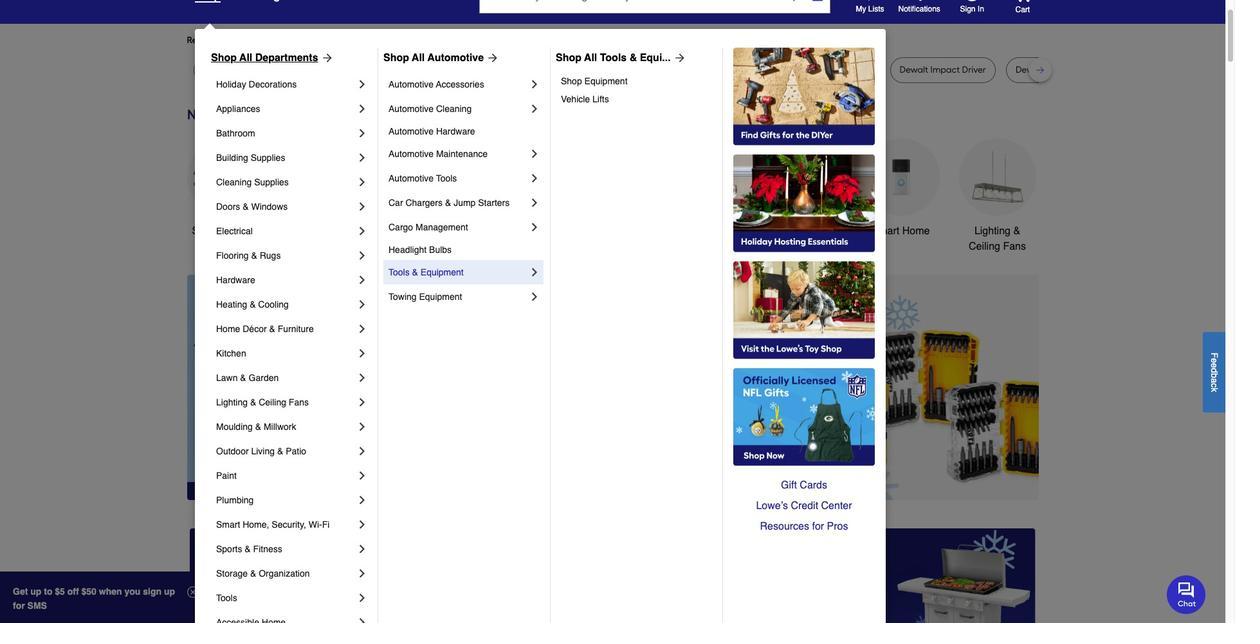 Task type: locate. For each thing, give the bounding box(es) containing it.
scroll to item #3 element
[[723, 476, 757, 483]]

1 vertical spatial fans
[[289, 397, 309, 407]]

0 vertical spatial tools link
[[380, 138, 457, 239]]

1 horizontal spatial for
[[291, 35, 302, 46]]

automotive inside automotive accessories link
[[389, 79, 434, 89]]

storage & organization link
[[216, 561, 356, 586]]

home inside home décor & furniture link
[[216, 324, 240, 334]]

0 vertical spatial cleaning
[[436, 104, 472, 114]]

outdoor living & patio link
[[216, 439, 356, 463]]

dewalt for dewalt tool
[[261, 64, 290, 75]]

shop up impact driver bit
[[556, 52, 582, 64]]

smart
[[873, 225, 900, 237], [216, 519, 240, 530]]

chevron right image for automotive tools
[[528, 172, 541, 185]]

3 shop from the left
[[556, 52, 582, 64]]

2 bit from the left
[[571, 64, 581, 75]]

automotive inside the shop all automotive 'link'
[[428, 52, 484, 64]]

3 bit from the left
[[628, 64, 639, 75]]

chevron right image for paint
[[356, 469, 369, 482]]

1 vertical spatial smart
[[216, 519, 240, 530]]

car
[[389, 198, 403, 208]]

1 vertical spatial home
[[216, 324, 240, 334]]

shop down recommended
[[211, 52, 237, 64]]

2 horizontal spatial set
[[1077, 64, 1090, 75]]

outdoor inside outdoor tools & equipment
[[671, 225, 709, 237]]

appliances link
[[216, 97, 356, 121]]

scroll to item #2 image
[[693, 477, 723, 482]]

1 horizontal spatial outdoor
[[671, 225, 709, 237]]

resources for pros
[[760, 521, 849, 532]]

impact driver
[[815, 64, 871, 75]]

chevron right image for electrical
[[356, 225, 369, 238]]

dewalt impact driver
[[900, 64, 987, 75]]

fans
[[1004, 241, 1027, 252], [289, 397, 309, 407]]

towing equipment
[[389, 292, 462, 302]]

arrow right image inside shop all departments link
[[318, 51, 334, 64]]

tools link
[[380, 138, 457, 239], [216, 586, 356, 610]]

you
[[304, 35, 319, 46]]

shop equipment
[[561, 76, 628, 86]]

all up automotive accessories
[[412, 52, 425, 64]]

shop for shop equipment
[[561, 76, 582, 86]]

0 horizontal spatial shop
[[192, 225, 216, 237]]

all for automotive
[[412, 52, 425, 64]]

outdoor
[[671, 225, 709, 237], [216, 446, 249, 456]]

arrow right image inside the shop all automotive 'link'
[[484, 51, 500, 64]]

bit set
[[684, 64, 710, 75]]

bathroom
[[216, 128, 255, 138], [783, 225, 827, 237]]

drill for dewalt drill
[[770, 64, 785, 75]]

1 vertical spatial cleaning
[[216, 177, 252, 187]]

arrow right image up shop equipment link
[[671, 51, 687, 64]]

0 vertical spatial lighting
[[975, 225, 1011, 237]]

5 dewalt from the left
[[900, 64, 929, 75]]

vehicle lifts
[[561, 94, 609, 104]]

shop for shop all deals
[[192, 225, 216, 237]]

decorations for holiday
[[249, 79, 297, 89]]

2 horizontal spatial shop
[[556, 52, 582, 64]]

2 impact from the left
[[815, 64, 844, 75]]

1 vertical spatial supplies
[[254, 177, 289, 187]]

chevron right image for tools & equipment
[[528, 266, 541, 279]]

decorations
[[249, 79, 297, 89], [488, 241, 543, 252]]

1 dewalt from the left
[[203, 64, 232, 75]]

2 set from the left
[[696, 64, 710, 75]]

recommended
[[187, 35, 249, 46]]

0 horizontal spatial home
[[216, 324, 240, 334]]

1 horizontal spatial driver
[[846, 64, 871, 75]]

shop inside 'link'
[[384, 52, 409, 64]]

0 horizontal spatial impact
[[513, 64, 542, 75]]

car chargers & jump starters link
[[389, 191, 528, 215]]

arrow right image inside shop all tools & equi... link
[[671, 51, 687, 64]]

hardware down flooring
[[216, 275, 255, 285]]

1 horizontal spatial smart
[[873, 225, 900, 237]]

chevron right image for sports & fitness
[[356, 543, 369, 555]]

0 horizontal spatial for
[[13, 601, 25, 611]]

shop left electrical
[[192, 225, 216, 237]]

driver down my
[[846, 64, 871, 75]]

1 horizontal spatial lighting & ceiling fans
[[969, 225, 1027, 252]]

shop for shop all tools & equi...
[[556, 52, 582, 64]]

1 vertical spatial ceiling
[[259, 397, 286, 407]]

holiday
[[216, 79, 246, 89]]

decorations for christmas
[[488, 241, 543, 252]]

2 shop from the left
[[384, 52, 409, 64]]

vehicle lifts link
[[561, 90, 714, 108]]

chevron right image for towing equipment
[[528, 290, 541, 303]]

1 impact from the left
[[513, 64, 542, 75]]

0 horizontal spatial cleaning
[[216, 177, 252, 187]]

0 vertical spatial bathroom
[[216, 128, 255, 138]]

3 dewalt from the left
[[338, 64, 367, 75]]

0 vertical spatial smart
[[873, 225, 900, 237]]

5 bit from the left
[[1064, 64, 1075, 75]]

dewalt drill bit
[[338, 64, 397, 75]]

lighting inside lighting & ceiling fans
[[975, 225, 1011, 237]]

4 bit from the left
[[684, 64, 694, 75]]

e up 'd'
[[1210, 358, 1220, 363]]

chevron right image for kitchen
[[356, 347, 369, 360]]

dewalt tool
[[261, 64, 309, 75]]

0 horizontal spatial ceiling
[[259, 397, 286, 407]]

e up 'b' on the right bottom of page
[[1210, 363, 1220, 368]]

shop up vehicle
[[561, 76, 582, 86]]

decorations down dewalt tool at left top
[[249, 79, 297, 89]]

deals
[[233, 225, 259, 237]]

lawn & garden link
[[216, 366, 356, 390]]

garden
[[249, 373, 279, 383]]

chevron right image
[[528, 78, 541, 91], [356, 102, 369, 115], [356, 127, 369, 140], [356, 200, 369, 213], [528, 221, 541, 234], [356, 225, 369, 238], [356, 249, 369, 262], [356, 298, 369, 311], [356, 371, 369, 384], [356, 396, 369, 409], [356, 420, 369, 433], [356, 469, 369, 482], [356, 494, 369, 507], [356, 518, 369, 531], [356, 543, 369, 555], [356, 567, 369, 580], [356, 592, 369, 604], [356, 616, 369, 623]]

1 drill from the left
[[369, 64, 385, 75]]

visit the lowe's toy shop. image
[[734, 261, 875, 359]]

4 drill from the left
[[1047, 64, 1062, 75]]

1 horizontal spatial decorations
[[488, 241, 543, 252]]

all inside 'link'
[[412, 52, 425, 64]]

arrow right image for shop all automotive
[[484, 51, 500, 64]]

1 arrow right image from the left
[[318, 51, 334, 64]]

1 vertical spatial bathroom
[[783, 225, 827, 237]]

0 horizontal spatial arrow right image
[[318, 51, 334, 64]]

chargers
[[406, 198, 443, 208]]

chevron right image for moulding & millwork
[[356, 420, 369, 433]]

for left you
[[291, 35, 302, 46]]

automotive inside automotive hardware link
[[389, 126, 434, 136]]

all left 'deals'
[[219, 225, 230, 237]]

1 horizontal spatial bathroom
[[783, 225, 827, 237]]

supplies for building supplies
[[251, 153, 285, 163]]

chevron right image for building supplies
[[356, 151, 369, 164]]

2 dewalt from the left
[[261, 64, 290, 75]]

chat invite button image
[[1168, 575, 1207, 614]]

paint link
[[216, 463, 356, 488]]

1 vertical spatial for
[[813, 521, 825, 532]]

0 vertical spatial lighting & ceiling fans
[[969, 225, 1027, 252]]

arrow right image for shop all departments
[[318, 51, 334, 64]]

find gifts for the diyer. image
[[734, 48, 875, 145]]

cleaning down building
[[216, 177, 252, 187]]

drill bit set
[[611, 64, 654, 75]]

1 horizontal spatial arrow right image
[[484, 51, 500, 64]]

0 vertical spatial ceiling
[[969, 241, 1001, 252]]

hardware down automotive cleaning link
[[436, 126, 475, 136]]

1 horizontal spatial lighting
[[975, 225, 1011, 237]]

3 arrow right image from the left
[[671, 51, 687, 64]]

for down "get"
[[13, 601, 25, 611]]

4 dewalt from the left
[[739, 64, 768, 75]]

arrow right image up accessories
[[484, 51, 500, 64]]

tools inside outdoor tools & equipment
[[711, 225, 735, 237]]

1 vertical spatial lighting & ceiling fans
[[216, 397, 309, 407]]

0 horizontal spatial up
[[30, 586, 41, 597]]

0 horizontal spatial lighting
[[216, 397, 248, 407]]

e
[[1210, 358, 1220, 363], [1210, 363, 1220, 368]]

holiday hosting essentials. image
[[734, 154, 875, 252]]

moulding
[[216, 422, 253, 432]]

0 vertical spatial shop
[[561, 76, 582, 86]]

supplies up the windows
[[254, 177, 289, 187]]

moulding & millwork link
[[216, 415, 356, 439]]

new deals every day during 25 days of deals image
[[187, 104, 1039, 125]]

1 horizontal spatial hardware
[[436, 126, 475, 136]]

cleaning
[[436, 104, 472, 114], [216, 177, 252, 187]]

hardware
[[436, 126, 475, 136], [216, 275, 255, 285]]

0 horizontal spatial set
[[641, 64, 654, 75]]

for left pros
[[813, 521, 825, 532]]

2 arrow right image from the left
[[484, 51, 500, 64]]

3 drill from the left
[[770, 64, 785, 75]]

0 horizontal spatial driver
[[545, 64, 569, 75]]

0 vertical spatial supplies
[[251, 153, 285, 163]]

0 horizontal spatial bathroom
[[216, 128, 255, 138]]

decorations down christmas
[[488, 241, 543, 252]]

Search Query text field
[[480, 0, 772, 13]]

lighting & ceiling fans link
[[959, 138, 1037, 254], [216, 390, 356, 415]]

1 driver from the left
[[545, 64, 569, 75]]

0 horizontal spatial outdoor
[[216, 446, 249, 456]]

dewalt right the tool
[[338, 64, 367, 75]]

lighting
[[975, 225, 1011, 237], [216, 397, 248, 407]]

lawn
[[216, 373, 238, 383]]

shop all automotive link
[[384, 50, 500, 66]]

chevron right image
[[356, 78, 369, 91], [528, 102, 541, 115], [528, 147, 541, 160], [356, 151, 369, 164], [528, 172, 541, 185], [356, 176, 369, 189], [528, 196, 541, 209], [528, 266, 541, 279], [356, 274, 369, 286], [528, 290, 541, 303], [356, 322, 369, 335], [356, 347, 369, 360], [356, 445, 369, 458]]

all down recommended searches for you
[[240, 52, 253, 64]]

chevron right image for outdoor living & patio
[[356, 445, 369, 458]]

None search field
[[480, 0, 831, 25]]

heating
[[216, 299, 247, 310]]

chevron right image for bathroom
[[356, 127, 369, 140]]

shop
[[561, 76, 582, 86], [192, 225, 216, 237]]

1 vertical spatial decorations
[[488, 241, 543, 252]]

0 horizontal spatial lighting & ceiling fans link
[[216, 390, 356, 415]]

cargo
[[389, 222, 413, 232]]

automotive inside automotive cleaning link
[[389, 104, 434, 114]]

1 horizontal spatial set
[[696, 64, 710, 75]]

dewalt down cart
[[1016, 64, 1045, 75]]

building supplies
[[216, 153, 285, 163]]

chevron right image for automotive maintenance
[[528, 147, 541, 160]]

driver up vehicle
[[545, 64, 569, 75]]

shop up dewalt drill bit
[[384, 52, 409, 64]]

arrow right image for shop all tools & equi...
[[671, 51, 687, 64]]

christmas
[[492, 225, 538, 237]]

officially licensed n f l gifts. shop now. image
[[734, 368, 875, 466]]

1 vertical spatial hardware
[[216, 275, 255, 285]]

0 horizontal spatial hardware
[[216, 275, 255, 285]]

driver for impact driver bit
[[545, 64, 569, 75]]

automotive down automotive cleaning
[[389, 126, 434, 136]]

cleaning supplies
[[216, 177, 289, 187]]

2 driver from the left
[[846, 64, 871, 75]]

0 vertical spatial lighting & ceiling fans link
[[959, 138, 1037, 254]]

1 vertical spatial tools link
[[216, 586, 356, 610]]

automotive inside automotive maintenance link
[[389, 149, 434, 159]]

all up shop equipment
[[585, 52, 598, 64]]

driver down sign in
[[963, 64, 987, 75]]

dewalt down shop all departments
[[261, 64, 290, 75]]

2 horizontal spatial driver
[[963, 64, 987, 75]]

f e e d b a c k
[[1210, 352, 1220, 392]]

automotive up automotive hardware
[[389, 104, 434, 114]]

0 vertical spatial for
[[291, 35, 302, 46]]

tools
[[600, 52, 627, 64], [436, 173, 457, 183], [407, 225, 431, 237], [711, 225, 735, 237], [389, 267, 410, 277], [216, 593, 237, 603]]

0 horizontal spatial decorations
[[249, 79, 297, 89]]

shop these last-minute gifts. $99 or less. quantities are limited and won't last. image
[[187, 275, 395, 500]]

2 horizontal spatial impact
[[931, 64, 960, 75]]

my lists link
[[856, 0, 885, 14]]

shop for shop all departments
[[211, 52, 237, 64]]

automotive up automotive accessories link
[[428, 52, 484, 64]]

1 horizontal spatial shop
[[561, 76, 582, 86]]

home,
[[243, 519, 269, 530]]

chevron right image for storage & organization
[[356, 567, 369, 580]]

automotive up the 'chargers'
[[389, 173, 434, 183]]

lawn & garden
[[216, 373, 279, 383]]

tools inside shop all tools & equi... link
[[600, 52, 627, 64]]

0 vertical spatial hardware
[[436, 126, 475, 136]]

plumbing
[[216, 495, 254, 505]]

smart home, security, wi-fi link
[[216, 512, 356, 537]]

automotive inside automotive tools link
[[389, 173, 434, 183]]

1 horizontal spatial cleaning
[[436, 104, 472, 114]]

arrow right image
[[318, 51, 334, 64], [484, 51, 500, 64], [671, 51, 687, 64]]

headlight bulbs link
[[389, 239, 541, 260]]

up right sign
[[164, 586, 175, 597]]

0 vertical spatial home
[[903, 225, 930, 237]]

cards
[[800, 480, 828, 491]]

automotive tools
[[389, 173, 457, 183]]

2 vertical spatial for
[[13, 601, 25, 611]]

1 horizontal spatial impact
[[815, 64, 844, 75]]

0 vertical spatial decorations
[[249, 79, 297, 89]]

1 horizontal spatial ceiling
[[969, 241, 1001, 252]]

holiday decorations
[[216, 79, 297, 89]]

doors
[[216, 201, 240, 212]]

6 dewalt from the left
[[1016, 64, 1045, 75]]

0 vertical spatial fans
[[1004, 241, 1027, 252]]

up left to
[[30, 586, 41, 597]]

fitness
[[253, 544, 282, 554]]

2 horizontal spatial arrow right image
[[671, 51, 687, 64]]

1 horizontal spatial up
[[164, 586, 175, 597]]

1 horizontal spatial shop
[[384, 52, 409, 64]]

shop all departments link
[[211, 50, 334, 66]]

advertisement region
[[0, 275, 438, 503]]

0 horizontal spatial shop
[[211, 52, 237, 64]]

for inside resources for pros link
[[813, 521, 825, 532]]

dewalt up holiday
[[203, 64, 232, 75]]

chevron right image for home décor & furniture
[[356, 322, 369, 335]]

tools inside tools & equipment link
[[389, 267, 410, 277]]

bathroom link
[[216, 121, 356, 145], [766, 138, 844, 239]]

wi-
[[309, 519, 322, 530]]

up
[[30, 586, 41, 597], [164, 586, 175, 597]]

cargo management
[[389, 222, 468, 232]]

get
[[13, 586, 28, 597]]

building
[[216, 153, 248, 163]]

1 vertical spatial outdoor
[[216, 446, 249, 456]]

2 up from the left
[[164, 586, 175, 597]]

& inside lighting & ceiling fans
[[1014, 225, 1021, 237]]

dewalt right bit set on the top
[[739, 64, 768, 75]]

you
[[125, 586, 141, 597]]

cleaning down automotive accessories link
[[436, 104, 472, 114]]

tools & equipment link
[[389, 260, 528, 284]]

&
[[630, 52, 637, 64], [445, 198, 451, 208], [243, 201, 249, 212], [738, 225, 745, 237], [1014, 225, 1021, 237], [251, 250, 257, 261], [412, 267, 418, 277], [250, 299, 256, 310], [269, 324, 275, 334], [240, 373, 246, 383], [250, 397, 256, 407], [255, 422, 261, 432], [277, 446, 283, 456], [245, 544, 251, 554], [250, 568, 256, 579]]

1 bit from the left
[[387, 64, 397, 75]]

equipment
[[585, 76, 628, 86], [684, 241, 733, 252], [421, 267, 464, 277], [419, 292, 462, 302]]

drill for dewalt drill bit set
[[1047, 64, 1062, 75]]

hardware inside 'link'
[[216, 275, 255, 285]]

automotive up automotive cleaning
[[389, 79, 434, 89]]

1 vertical spatial lighting
[[216, 397, 248, 407]]

automotive accessories
[[389, 79, 484, 89]]

outdoor living & patio
[[216, 446, 306, 456]]

shop all tools & equi... link
[[556, 50, 687, 66]]

supplies up cleaning supplies
[[251, 153, 285, 163]]

lowe's credit center link
[[734, 496, 875, 516]]

lowe's home improvement cart image
[[1016, 0, 1031, 2]]

0 vertical spatial outdoor
[[671, 225, 709, 237]]

0 horizontal spatial smart
[[216, 519, 240, 530]]

0 horizontal spatial lighting & ceiling fans
[[216, 397, 309, 407]]

1 horizontal spatial home
[[903, 225, 930, 237]]

décor
[[243, 324, 267, 334]]

1 vertical spatial shop
[[192, 225, 216, 237]]

2 horizontal spatial for
[[813, 521, 825, 532]]

1 shop from the left
[[211, 52, 237, 64]]

arrow right image down you
[[318, 51, 334, 64]]

dewalt down notifications
[[900, 64, 929, 75]]

1 horizontal spatial fans
[[1004, 241, 1027, 252]]

when
[[99, 586, 122, 597]]

automotive hardware link
[[389, 121, 541, 142]]

automotive up automotive tools
[[389, 149, 434, 159]]

equipment inside outdoor tools & equipment
[[684, 241, 733, 252]]

equipment inside tools & equipment link
[[421, 267, 464, 277]]

1 horizontal spatial lighting & ceiling fans link
[[959, 138, 1037, 254]]

car chargers & jump starters
[[389, 198, 510, 208]]

storage & organization
[[216, 568, 310, 579]]

1 horizontal spatial bathroom link
[[766, 138, 844, 239]]



Task type: vqa. For each thing, say whether or not it's contained in the screenshot.
"see"
no



Task type: describe. For each thing, give the bounding box(es) containing it.
heating & cooling link
[[216, 292, 356, 317]]

scroll to item #5 image
[[788, 477, 819, 482]]

sign
[[961, 5, 976, 14]]

2 e from the top
[[1210, 363, 1220, 368]]

chevron right image for tools
[[356, 592, 369, 604]]

automotive for automotive accessories
[[389, 79, 434, 89]]

building supplies link
[[216, 145, 356, 170]]

my lists
[[856, 5, 885, 14]]

gift cards
[[781, 480, 828, 491]]

doors & windows link
[[216, 194, 356, 219]]

all for tools
[[585, 52, 598, 64]]

in
[[978, 5, 985, 14]]

chevron right image for cargo management
[[528, 221, 541, 234]]

smart for smart home, security, wi-fi
[[216, 519, 240, 530]]

holiday decorations link
[[216, 72, 356, 97]]

all for departments
[[240, 52, 253, 64]]

chevron right image for lighting & ceiling fans
[[356, 396, 369, 409]]

flooring & rugs
[[216, 250, 281, 261]]

equipment inside towing equipment link
[[419, 292, 462, 302]]

sports
[[216, 544, 242, 554]]

bit for dewalt drill bit
[[387, 64, 397, 75]]

0 horizontal spatial tools link
[[216, 586, 356, 610]]

up to 50 percent off select tools and accessories. image
[[438, 275, 1062, 500]]

0 horizontal spatial bathroom link
[[216, 121, 356, 145]]

tool
[[292, 64, 309, 75]]

a
[[1210, 378, 1220, 383]]

arrow right image
[[1015, 387, 1028, 400]]

chevron right image for flooring & rugs
[[356, 249, 369, 262]]

sports & fitness link
[[216, 537, 356, 561]]

dewalt for dewalt
[[203, 64, 232, 75]]

resources
[[760, 521, 810, 532]]

christmas decorations
[[488, 225, 543, 252]]

plumbing link
[[216, 488, 356, 512]]

electrical link
[[216, 219, 356, 243]]

chevron right image for holiday decorations
[[356, 78, 369, 91]]

dewalt for dewalt drill bit set
[[1016, 64, 1045, 75]]

1 e from the top
[[1210, 358, 1220, 363]]

dewalt for dewalt impact driver
[[900, 64, 929, 75]]

storage
[[216, 568, 248, 579]]

outdoor for outdoor tools & equipment
[[671, 225, 709, 237]]

bit for dewalt drill bit set
[[1064, 64, 1075, 75]]

furniture
[[278, 324, 314, 334]]

gift cards link
[[734, 475, 875, 496]]

1 horizontal spatial tools link
[[380, 138, 457, 239]]

flooring
[[216, 250, 249, 261]]

& inside outdoor tools & equipment
[[738, 225, 745, 237]]

shop all tools & equi...
[[556, 52, 671, 64]]

tools & equipment
[[389, 267, 464, 277]]

chevron right image for automotive cleaning
[[528, 102, 541, 115]]

lowe's home improvement lists image
[[862, 0, 877, 1]]

flooring & rugs link
[[216, 243, 356, 268]]

1 vertical spatial lighting & ceiling fans link
[[216, 390, 356, 415]]

$50
[[81, 586, 96, 597]]

3 impact from the left
[[931, 64, 960, 75]]

living
[[251, 446, 275, 456]]

recommended searches for you
[[187, 35, 319, 46]]

center
[[822, 500, 853, 512]]

ceiling inside lighting & ceiling fans
[[969, 241, 1001, 252]]

3 set from the left
[[1077, 64, 1090, 75]]

kitchen
[[216, 348, 246, 359]]

lowe's home improvement account image
[[965, 0, 980, 1]]

towing
[[389, 292, 417, 302]]

home inside smart home link
[[903, 225, 930, 237]]

chevron right image for car chargers & jump starters
[[528, 196, 541, 209]]

fi
[[322, 519, 330, 530]]

f
[[1210, 352, 1220, 358]]

supplies for cleaning supplies
[[254, 177, 289, 187]]

b
[[1210, 373, 1220, 378]]

dewalt drill bit set
[[1016, 64, 1090, 75]]

all for deals
[[219, 225, 230, 237]]

0 horizontal spatial fans
[[289, 397, 309, 407]]

shop for shop all automotive
[[384, 52, 409, 64]]

automotive tools link
[[389, 166, 528, 191]]

windows
[[251, 201, 288, 212]]

k
[[1210, 387, 1220, 392]]

headlight bulbs
[[389, 245, 452, 255]]

chevron right image for heating & cooling
[[356, 298, 369, 311]]

get up to $5 off $50 when you sign up for sms
[[13, 586, 175, 611]]

cart button
[[998, 0, 1031, 14]]

heating & cooling
[[216, 299, 289, 310]]

outdoor tools & equipment
[[671, 225, 745, 252]]

chevron right image for smart home, security, wi-fi
[[356, 518, 369, 531]]

automotive cleaning
[[389, 104, 472, 114]]

maintenance
[[436, 149, 488, 159]]

bit for impact driver bit
[[571, 64, 581, 75]]

automotive maintenance
[[389, 149, 488, 159]]

accessories
[[436, 79, 484, 89]]

impact for impact driver bit
[[513, 64, 542, 75]]

outdoor for outdoor living & patio
[[216, 446, 249, 456]]

credit
[[791, 500, 819, 512]]

security,
[[272, 519, 306, 530]]

chevron right image for doors & windows
[[356, 200, 369, 213]]

chevron right image for cleaning supplies
[[356, 176, 369, 189]]

appliances
[[216, 104, 260, 114]]

shop all automotive
[[384, 52, 484, 64]]

for inside recommended searches for you heading
[[291, 35, 302, 46]]

driver for impact driver
[[846, 64, 871, 75]]

chevron right image for appliances
[[356, 102, 369, 115]]

dewalt for dewalt drill bit
[[338, 64, 367, 75]]

up to 35 percent off select small appliances. image
[[479, 528, 747, 623]]

dewalt for dewalt drill
[[739, 64, 768, 75]]

home décor & furniture link
[[216, 317, 356, 341]]

chevron right image for automotive accessories
[[528, 78, 541, 91]]

1 up from the left
[[30, 586, 41, 597]]

drill for dewalt drill bit
[[369, 64, 385, 75]]

impact driver bit
[[513, 64, 581, 75]]

chevron right image for lawn & garden
[[356, 371, 369, 384]]

automotive for automotive maintenance
[[389, 149, 434, 159]]

resources for pros link
[[734, 516, 875, 537]]

smart for smart home
[[873, 225, 900, 237]]

rugs
[[260, 250, 281, 261]]

doors & windows
[[216, 201, 288, 212]]

$5
[[55, 586, 65, 597]]

shop all departments
[[211, 52, 318, 64]]

chevron right image for plumbing
[[356, 494, 369, 507]]

sign
[[143, 586, 162, 597]]

millwork
[[264, 422, 296, 432]]

cart
[[1016, 5, 1031, 14]]

recommended searches for you heading
[[187, 34, 1039, 47]]

sms
[[27, 601, 47, 611]]

automotive for automotive cleaning
[[389, 104, 434, 114]]

starters
[[478, 198, 510, 208]]

gift
[[781, 480, 797, 491]]

equipment inside shop equipment link
[[585, 76, 628, 86]]

cooling
[[258, 299, 289, 310]]

off
[[67, 586, 79, 597]]

camera image
[[812, 0, 824, 3]]

3 driver from the left
[[963, 64, 987, 75]]

get up to 2 free select tools or batteries when you buy 1 with select purchases. image
[[190, 528, 458, 623]]

jump
[[454, 198, 476, 208]]

to
[[44, 586, 52, 597]]

paint
[[216, 471, 237, 481]]

smart home
[[873, 225, 930, 237]]

1 set from the left
[[641, 64, 654, 75]]

automotive for automotive tools
[[389, 173, 434, 183]]

tools inside automotive tools link
[[436, 173, 457, 183]]

for inside get up to $5 off $50 when you sign up for sms
[[13, 601, 25, 611]]

scroll to item #4 image
[[757, 477, 788, 482]]

2 drill from the left
[[611, 64, 626, 75]]

chevron right image for hardware
[[356, 274, 369, 286]]

impact for impact driver
[[815, 64, 844, 75]]

shop all deals
[[192, 225, 259, 237]]

up to 30 percent off select grills and accessories. image
[[768, 528, 1037, 623]]

automotive for automotive hardware
[[389, 126, 434, 136]]



